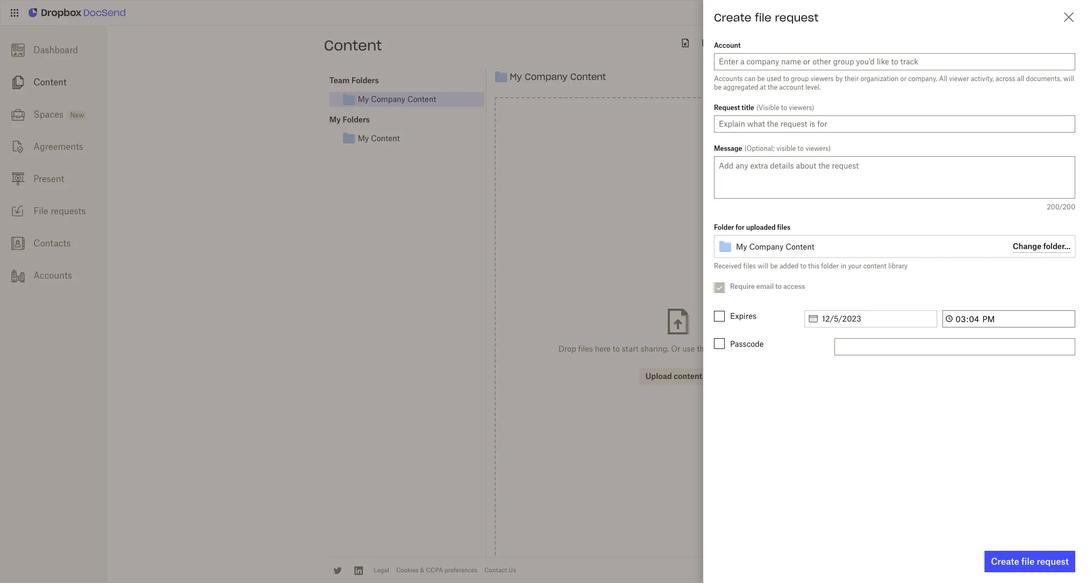 Task type: describe. For each thing, give the bounding box(es) containing it.
contact us link
[[484, 567, 516, 575]]

create file request button
[[985, 552, 1075, 573]]

2 vertical spatial be
[[770, 262, 778, 270]]

my company content for bottom folder image
[[736, 242, 814, 251]]

requests
[[51, 206, 86, 217]]

require
[[730, 283, 755, 291]]

level.
[[805, 83, 821, 91]]

account
[[714, 41, 741, 49]]

1 horizontal spatial folder image
[[495, 71, 508, 84]]

new folder. clicking this button will open the add folder dialog image
[[700, 37, 713, 49]]

Expiration Date text field
[[822, 311, 937, 327]]

present
[[34, 174, 64, 184]]

Explain what the request is for text field
[[715, 116, 1075, 132]]

my inside tree
[[329, 115, 341, 124]]

folder image inside my company content tree item
[[342, 93, 355, 106]]

sidebar dashboard image
[[11, 43, 24, 57]]

team
[[329, 76, 350, 85]]

team folders
[[329, 76, 379, 85]]

to left this
[[800, 262, 806, 270]]

0 horizontal spatial file
[[755, 11, 772, 24]]

contact us
[[484, 567, 516, 575]]

will inside accounts can be used to group viewers by their organization or company. all viewer activity, across all documents, will be aggregated at the account level.
[[1063, 75, 1074, 83]]

(visible
[[756, 104, 779, 112]]

(optional;
[[744, 145, 775, 153]]

1 horizontal spatial be
[[757, 75, 765, 83]]

cookies
[[396, 567, 419, 575]]

viewers) for request title (visible to viewers)
[[789, 104, 814, 112]]

1 vertical spatial will
[[758, 262, 768, 270]]

contact
[[484, 567, 507, 575]]

to inside accounts can be used to group viewers by their organization or company. all viewer activity, across all documents, will be aggregated at the account level.
[[783, 75, 789, 83]]

200/200
[[1047, 203, 1075, 211]]

in
[[841, 262, 846, 270]]

request title (visible to viewers)
[[714, 104, 814, 112]]

contacts
[[34, 238, 71, 249]]

all
[[1017, 75, 1024, 83]]

sidebar accounts image
[[11, 269, 24, 283]]

content inside "button"
[[750, 38, 780, 47]]

2 vertical spatial folder image
[[719, 240, 732, 253]]

content inside button
[[407, 95, 436, 104]]

visible
[[776, 145, 796, 153]]

share
[[726, 38, 748, 47]]

Account text field
[[715, 54, 1075, 70]]

library
[[888, 262, 908, 270]]

Expiration Time time field
[[943, 311, 1075, 328]]

access
[[783, 283, 805, 291]]

Passcode text field
[[835, 339, 1075, 355]]

expires
[[730, 312, 757, 321]]

organization
[[860, 75, 899, 83]]

legal link
[[374, 567, 389, 575]]

1 vertical spatial files
[[743, 262, 756, 270]]

viewers
[[811, 75, 834, 83]]

receive image
[[11, 205, 24, 218]]

my company content button
[[342, 93, 484, 106]]

us
[[509, 567, 516, 575]]

group
[[791, 75, 809, 83]]

spaces
[[34, 109, 63, 120]]

agreements
[[34, 141, 83, 152]]

passcode
[[730, 340, 764, 349]]

viewers) for message (optional; visible to viewers)
[[805, 145, 831, 153]]

change
[[1013, 242, 1041, 251]]

uploaded
[[746, 224, 776, 232]]

message
[[714, 145, 742, 153]]

sidebar spaces image
[[11, 108, 24, 121]]

cookies & ccpa preferences link
[[396, 567, 477, 575]]

Add any extra details about the request text field
[[714, 156, 1075, 199]]

close image
[[1062, 11, 1075, 24]]

request files image
[[679, 37, 692, 49]]

at
[[760, 83, 766, 91]]

all
[[939, 75, 947, 83]]

0 vertical spatial create file request
[[714, 11, 819, 24]]

create inside button
[[991, 557, 1019, 568]]

received
[[714, 262, 742, 270]]

file inside button
[[1021, 557, 1035, 568]]

sidebar present image
[[11, 172, 24, 186]]

0 vertical spatial create
[[714, 11, 751, 24]]

sidebar contacts image
[[11, 237, 24, 250]]

team folders tree
[[329, 74, 484, 107]]

agreements link
[[0, 131, 108, 163]]

contacts link
[[0, 227, 108, 260]]

company for bottom folder image
[[749, 242, 784, 251]]

added
[[780, 262, 799, 270]]

spaces new
[[34, 109, 84, 120]]

viewer
[[949, 75, 969, 83]]

my folders tree
[[329, 113, 484, 146]]

file requests
[[34, 206, 86, 217]]



Task type: vqa. For each thing, say whether or not it's contained in the screenshot.
5 to the middle
no



Task type: locate. For each thing, give the bounding box(es) containing it.
2 vertical spatial company
[[749, 242, 784, 251]]

folder image
[[495, 71, 508, 84], [342, 93, 355, 106], [719, 240, 732, 253]]

1 vertical spatial create
[[991, 557, 1019, 568]]

to right the visible
[[798, 145, 804, 153]]

will up email
[[758, 262, 768, 270]]

1 vertical spatial request
[[1037, 557, 1069, 568]]

0 vertical spatial request
[[775, 11, 819, 24]]

to up "account"
[[783, 75, 789, 83]]

1 vertical spatial file
[[1021, 557, 1035, 568]]

0 horizontal spatial will
[[758, 262, 768, 270]]

1 horizontal spatial my company content
[[510, 72, 606, 82]]

viewers) down "account"
[[789, 104, 814, 112]]

dashboard
[[34, 45, 78, 55]]

legal
[[374, 567, 389, 575]]

be left added
[[770, 262, 778, 270]]

documents,
[[1026, 75, 1062, 83]]

0 vertical spatial will
[[1063, 75, 1074, 83]]

will
[[1063, 75, 1074, 83], [758, 262, 768, 270]]

0 vertical spatial file
[[755, 11, 772, 24]]

be
[[757, 75, 765, 83], [714, 83, 722, 91], [770, 262, 778, 270]]

0 vertical spatial viewers)
[[789, 104, 814, 112]]

will right documents,
[[1063, 75, 1074, 83]]

file
[[755, 11, 772, 24], [1021, 557, 1035, 568]]

1 vertical spatial my company content
[[358, 95, 436, 104]]

or
[[900, 75, 906, 83]]

file
[[34, 206, 48, 217]]

0 vertical spatial files
[[777, 224, 790, 232]]

content link
[[0, 66, 108, 98]]

create file request inside button
[[991, 557, 1069, 568]]

my inside button
[[358, 95, 369, 104]]

folder
[[714, 224, 734, 232]]

accounts for accounts can be used to group viewers by their organization or company. all viewer activity, across all documents, will be aggregated at the account level.
[[714, 75, 743, 83]]

company.
[[908, 75, 937, 83]]

be up at
[[757, 75, 765, 83]]

files
[[777, 224, 790, 232], [743, 262, 756, 270]]

across
[[996, 75, 1015, 83]]

change folder... button
[[1013, 240, 1070, 253]]

0 vertical spatial my company content
[[510, 72, 606, 82]]

change folder...
[[1013, 242, 1070, 251]]

0 vertical spatial folder image
[[495, 71, 508, 84]]

accounts link
[[0, 260, 108, 292]]

0 horizontal spatial files
[[743, 262, 756, 270]]

share content
[[726, 38, 780, 47]]

accounts can be used to group viewers by their organization or company. all viewer activity, across all documents, will be aggregated at the account level.
[[714, 75, 1074, 91]]

2 horizontal spatial be
[[770, 262, 778, 270]]

my company content for folder image inside the my company content tree item
[[358, 95, 436, 104]]

present link
[[0, 163, 108, 195]]

share content button
[[720, 34, 786, 52]]

ccpa
[[426, 567, 443, 575]]

to right email
[[775, 283, 782, 291]]

1 horizontal spatial request
[[1037, 557, 1069, 568]]

1 horizontal spatial file
[[1021, 557, 1035, 568]]

0 horizontal spatial company
[[371, 95, 405, 104]]

my folders
[[329, 115, 370, 124]]

by
[[836, 75, 843, 83]]

viewers) right the visible
[[805, 145, 831, 153]]

this
[[808, 262, 819, 270]]

1 vertical spatial folders
[[343, 115, 370, 124]]

1 vertical spatial viewers)
[[805, 145, 831, 153]]

your
[[848, 262, 862, 270]]

to
[[783, 75, 789, 83], [781, 104, 787, 112], [798, 145, 804, 153], [800, 262, 806, 270], [775, 283, 782, 291]]

1 horizontal spatial will
[[1063, 75, 1074, 83]]

folders
[[351, 76, 379, 85], [343, 115, 370, 124]]

1 horizontal spatial create file request
[[991, 557, 1069, 568]]

company inside "my company content" button
[[371, 95, 405, 104]]

1 vertical spatial company
[[371, 95, 405, 104]]

1 vertical spatial be
[[714, 83, 722, 91]]

0 horizontal spatial folder image
[[342, 93, 355, 106]]

my
[[510, 72, 522, 82], [358, 95, 369, 104], [329, 115, 341, 124], [736, 242, 747, 251]]

files right uploaded
[[777, 224, 790, 232]]

company for folder image inside the my company content tree item
[[371, 95, 405, 104]]

accounts up aggregated
[[714, 75, 743, 83]]

to right (visible
[[781, 104, 787, 112]]

0 horizontal spatial request
[[775, 11, 819, 24]]

1 horizontal spatial create
[[991, 557, 1019, 568]]

folder
[[821, 262, 839, 270]]

new
[[70, 111, 84, 119]]

folders inside tree
[[351, 76, 379, 85]]

company
[[525, 72, 568, 82], [371, 95, 405, 104], [749, 242, 784, 251]]

0 horizontal spatial my company content
[[358, 95, 436, 104]]

used
[[767, 75, 781, 83]]

message (optional; visible to viewers)
[[714, 145, 831, 153]]

folder...
[[1043, 242, 1070, 251]]

content
[[863, 262, 887, 270]]

folders for my folders
[[343, 115, 370, 124]]

my company content
[[510, 72, 606, 82], [358, 95, 436, 104], [736, 242, 814, 251]]

0 horizontal spatial create
[[714, 11, 751, 24]]

account
[[779, 83, 804, 91]]

accounts down contacts
[[34, 270, 72, 281]]

dashboard link
[[0, 34, 108, 66]]

title
[[742, 104, 754, 112]]

my company content inside "my company content" button
[[358, 95, 436, 104]]

accounts inside accounts can be used to group viewers by their organization or company. all viewer activity, across all documents, will be aggregated at the account level.
[[714, 75, 743, 83]]

2 horizontal spatial company
[[749, 242, 784, 251]]

0 horizontal spatial be
[[714, 83, 722, 91]]

0 vertical spatial accounts
[[714, 75, 743, 83]]

1 vertical spatial create file request
[[991, 557, 1069, 568]]

their
[[845, 75, 859, 83]]

folders right team on the left top of the page
[[351, 76, 379, 85]]

1 vertical spatial folder image
[[342, 93, 355, 106]]

can
[[745, 75, 756, 83]]

0 vertical spatial folders
[[351, 76, 379, 85]]

files up "require"
[[743, 262, 756, 270]]

2 horizontal spatial my company content
[[736, 242, 814, 251]]

sidebar documents image
[[11, 76, 24, 89]]

the
[[768, 83, 777, 91]]

folders for team folders
[[351, 76, 379, 85]]

tree
[[329, 131, 484, 146]]

activity,
[[971, 75, 994, 83]]

content
[[324, 37, 382, 54], [750, 38, 780, 47], [570, 72, 606, 82], [34, 77, 67, 88], [407, 95, 436, 104], [786, 242, 814, 251]]

viewers)
[[789, 104, 814, 112], [805, 145, 831, 153]]

be up request
[[714, 83, 722, 91]]

1 vertical spatial accounts
[[34, 270, 72, 281]]

request inside button
[[1037, 557, 1069, 568]]

my company content tree item
[[329, 92, 484, 107]]

0 vertical spatial be
[[757, 75, 765, 83]]

folders down team folders at left top
[[343, 115, 370, 124]]

0 vertical spatial company
[[525, 72, 568, 82]]

2 vertical spatial my company content
[[736, 242, 814, 251]]

file requests link
[[0, 195, 108, 227]]

&
[[420, 567, 424, 575]]

1 horizontal spatial accounts
[[714, 75, 743, 83]]

1 horizontal spatial company
[[525, 72, 568, 82]]

require email to access
[[730, 283, 805, 291]]

1 horizontal spatial files
[[777, 224, 790, 232]]

aggregated
[[723, 83, 758, 91]]

folder for uploaded files
[[714, 224, 790, 232]]

accounts
[[714, 75, 743, 83], [34, 270, 72, 281]]

0 horizontal spatial create file request
[[714, 11, 819, 24]]

0 horizontal spatial accounts
[[34, 270, 72, 281]]

received files will be added to this folder in your content library
[[714, 262, 908, 270]]

sidebar ndas image
[[11, 140, 24, 154]]

create file request
[[714, 11, 819, 24], [991, 557, 1069, 568]]

cookies & ccpa preferences
[[396, 567, 477, 575]]

request
[[775, 11, 819, 24], [1037, 557, 1069, 568]]

create
[[714, 11, 751, 24], [991, 557, 1019, 568]]

for
[[736, 224, 745, 232]]

2 horizontal spatial folder image
[[719, 240, 732, 253]]

folders inside tree
[[343, 115, 370, 124]]

accounts for accounts
[[34, 270, 72, 281]]

preferences
[[445, 567, 477, 575]]

request
[[714, 104, 740, 112]]

email
[[756, 283, 774, 291]]



